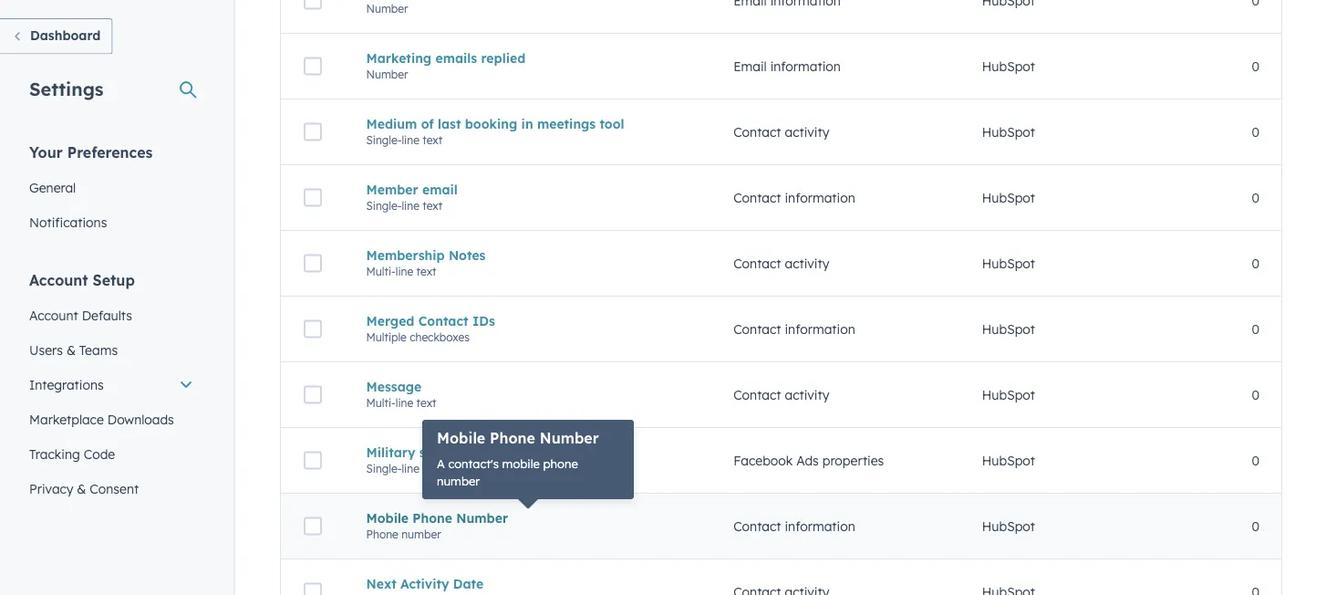 Task type: locate. For each thing, give the bounding box(es) containing it.
single- inside member email single-line text
[[366, 199, 402, 213]]

account inside account defaults link
[[29, 307, 78, 323]]

1 vertical spatial phone
[[413, 510, 453, 526]]

phone
[[490, 429, 536, 448], [413, 510, 453, 526], [366, 528, 399, 541]]

email information
[[734, 59, 841, 75]]

mobile
[[502, 456, 540, 471]]

hubspot for member email
[[983, 190, 1036, 206]]

number
[[366, 2, 408, 16], [366, 68, 408, 81], [540, 429, 599, 448], [457, 510, 508, 526]]

multi- down message on the left of page
[[366, 396, 396, 410]]

number down contact's
[[457, 510, 508, 526]]

text down 'membership'
[[417, 265, 437, 279]]

contact information for merged contact ids
[[734, 321, 856, 337]]

text inside military status single-line text
[[423, 462, 443, 476]]

0 vertical spatial account
[[29, 271, 88, 289]]

single- down member
[[366, 199, 402, 213]]

single-
[[366, 133, 402, 147], [366, 199, 402, 213], [366, 462, 402, 476]]

0
[[1253, 59, 1260, 75], [1253, 124, 1260, 140], [1253, 190, 1260, 206], [1253, 256, 1260, 272], [1253, 321, 1260, 337], [1253, 387, 1260, 403], [1253, 453, 1260, 469], [1253, 519, 1260, 535]]

single- down medium
[[366, 133, 402, 147]]

contact activity
[[734, 124, 830, 140], [734, 256, 830, 272], [734, 387, 830, 403]]

your preferences
[[29, 143, 153, 161]]

number
[[437, 474, 480, 489], [402, 528, 441, 541]]

mobile inside mobile phone number phone number
[[366, 510, 409, 526]]

account for account setup
[[29, 271, 88, 289]]

3 single- from the top
[[366, 462, 402, 476]]

2 contact activity from the top
[[734, 256, 830, 272]]

2 activity from the top
[[785, 256, 830, 272]]

1 horizontal spatial &
[[77, 481, 86, 496]]

2 contact information from the top
[[734, 321, 856, 337]]

information for member email
[[785, 190, 856, 206]]

date
[[453, 576, 484, 592]]

& right users
[[67, 342, 76, 358]]

1 vertical spatial number
[[402, 528, 441, 541]]

1 single- from the top
[[366, 133, 402, 147]]

mobile phone number a contact's mobile phone number
[[437, 429, 599, 489]]

1 vertical spatial multi-
[[366, 396, 396, 410]]

mobile
[[437, 429, 486, 448], [366, 510, 409, 526]]

text inside member email single-line text
[[423, 199, 443, 213]]

text for notes
[[417, 265, 437, 279]]

1 account from the top
[[29, 271, 88, 289]]

0 vertical spatial contact activity
[[734, 124, 830, 140]]

line inside membership notes multi-line text
[[396, 265, 414, 279]]

account up account defaults
[[29, 271, 88, 289]]

properties
[[823, 453, 885, 469]]

general link
[[18, 170, 204, 205]]

next
[[366, 576, 397, 592]]

0 for military status
[[1253, 453, 1260, 469]]

5 hubspot from the top
[[983, 321, 1036, 337]]

text inside membership notes multi-line text
[[417, 265, 437, 279]]

mobile down military status single-line text
[[366, 510, 409, 526]]

2 single- from the top
[[366, 199, 402, 213]]

last
[[438, 116, 461, 132]]

membership notes multi-line text
[[366, 248, 486, 279]]

hubspot for marketing emails replied
[[983, 59, 1036, 75]]

0 for membership notes
[[1253, 256, 1260, 272]]

multi-
[[366, 265, 396, 279], [366, 396, 396, 410]]

1 multi- from the top
[[366, 265, 396, 279]]

phone down a
[[413, 510, 453, 526]]

mobile inside mobile phone number a contact's mobile phone number
[[437, 429, 486, 448]]

0 for marketing emails replied
[[1253, 59, 1260, 75]]

information for marketing emails replied
[[771, 59, 841, 75]]

2 account from the top
[[29, 307, 78, 323]]

number inside mobile phone number a contact's mobile phone number
[[540, 429, 599, 448]]

3 contact activity from the top
[[734, 387, 830, 403]]

general
[[29, 179, 76, 195]]

emails
[[436, 50, 478, 66]]

merged contact ids multiple checkboxes
[[366, 313, 495, 344]]

teams
[[79, 342, 118, 358]]

4 0 from the top
[[1253, 256, 1260, 272]]

member email single-line text
[[366, 182, 458, 213]]

text down message on the left of page
[[417, 396, 437, 410]]

phone up the next on the bottom left of the page
[[366, 528, 399, 541]]

activity
[[401, 576, 449, 592]]

7 hubspot from the top
[[983, 453, 1036, 469]]

medium of last booking in meetings tool single-line text
[[366, 116, 625, 147]]

4 hubspot from the top
[[983, 256, 1036, 272]]

hubspot for message
[[983, 387, 1036, 403]]

1 contact information from the top
[[734, 190, 856, 206]]

1 horizontal spatial phone
[[413, 510, 453, 526]]

0 for merged contact ids
[[1253, 321, 1260, 337]]

1 vertical spatial contact activity
[[734, 256, 830, 272]]

line inside member email single-line text
[[402, 199, 420, 213]]

2 0 from the top
[[1253, 124, 1260, 140]]

1 vertical spatial activity
[[785, 256, 830, 272]]

account up users
[[29, 307, 78, 323]]

mobile up contact's
[[437, 429, 486, 448]]

hubspot
[[983, 59, 1036, 75], [983, 124, 1036, 140], [983, 190, 1036, 206], [983, 256, 1036, 272], [983, 321, 1036, 337], [983, 387, 1036, 403], [983, 453, 1036, 469], [983, 519, 1036, 535]]

0 vertical spatial phone
[[490, 429, 536, 448]]

information for merged contact ids
[[785, 321, 856, 337]]

preferences
[[67, 143, 153, 161]]

text
[[423, 133, 443, 147], [423, 199, 443, 213], [417, 265, 437, 279], [417, 396, 437, 410], [423, 462, 443, 476]]

2 horizontal spatial phone
[[490, 429, 536, 448]]

line down 'membership'
[[396, 265, 414, 279]]

replied
[[481, 50, 526, 66]]

0 vertical spatial number
[[437, 474, 480, 489]]

phone up mobile
[[490, 429, 536, 448]]

3 contact information from the top
[[734, 519, 856, 535]]

a
[[437, 456, 445, 471]]

text for status
[[423, 462, 443, 476]]

medium
[[366, 116, 417, 132]]

notifications link
[[18, 205, 204, 240]]

contact activity for in
[[734, 124, 830, 140]]

of
[[421, 116, 434, 132]]

0 vertical spatial single-
[[366, 133, 402, 147]]

0 vertical spatial multi-
[[366, 265, 396, 279]]

email
[[734, 59, 767, 75]]

line down member
[[402, 199, 420, 213]]

multi- down 'membership'
[[366, 265, 396, 279]]

1 activity from the top
[[785, 124, 830, 140]]

line down medium
[[402, 133, 420, 147]]

integrations
[[29, 376, 104, 392]]

multi- inside message multi-line text
[[366, 396, 396, 410]]

merged
[[366, 313, 415, 329]]

2 vertical spatial single-
[[366, 462, 402, 476]]

hubspot for membership notes
[[983, 256, 1036, 272]]

1 0 from the top
[[1253, 59, 1260, 75]]

& right privacy
[[77, 481, 86, 496]]

text inside message multi-line text
[[417, 396, 437, 410]]

&
[[67, 342, 76, 358], [77, 481, 86, 496]]

meetings
[[537, 116, 596, 132]]

1 vertical spatial &
[[77, 481, 86, 496]]

contact inside merged contact ids multiple checkboxes
[[419, 313, 469, 329]]

account defaults
[[29, 307, 132, 323]]

phone inside mobile phone number a contact's mobile phone number
[[490, 429, 536, 448]]

3 activity from the top
[[785, 387, 830, 403]]

0 vertical spatial mobile
[[437, 429, 486, 448]]

8 0 from the top
[[1253, 519, 1260, 535]]

1 vertical spatial contact information
[[734, 321, 856, 337]]

1 hubspot from the top
[[983, 59, 1036, 75]]

number up activity
[[402, 528, 441, 541]]

0 for mobile phone number
[[1253, 519, 1260, 535]]

0 horizontal spatial mobile
[[366, 510, 409, 526]]

1 vertical spatial single-
[[366, 199, 402, 213]]

account
[[29, 271, 88, 289], [29, 307, 78, 323]]

activity for text
[[785, 256, 830, 272]]

single- for member
[[366, 199, 402, 213]]

2 vertical spatial activity
[[785, 387, 830, 403]]

multi- inside membership notes multi-line text
[[366, 265, 396, 279]]

6 0 from the top
[[1253, 387, 1260, 403]]

1 vertical spatial account
[[29, 307, 78, 323]]

text down of
[[423, 133, 443, 147]]

number up phone
[[540, 429, 599, 448]]

6 hubspot from the top
[[983, 387, 1036, 403]]

text down 'email'
[[423, 199, 443, 213]]

1 horizontal spatial mobile
[[437, 429, 486, 448]]

0 vertical spatial activity
[[785, 124, 830, 140]]

contact for message
[[734, 387, 782, 403]]

message multi-line text
[[366, 379, 437, 410]]

2 hubspot from the top
[[983, 124, 1036, 140]]

line
[[402, 133, 420, 147], [402, 199, 420, 213], [396, 265, 414, 279], [396, 396, 414, 410], [402, 462, 420, 476]]

mobile phone number button
[[366, 510, 690, 526]]

users & teams link
[[18, 333, 204, 367]]

7 0 from the top
[[1253, 453, 1260, 469]]

line down military on the bottom
[[402, 462, 420, 476]]

account for account defaults
[[29, 307, 78, 323]]

facebook ads properties
[[734, 453, 885, 469]]

line inside medium of last booking in meetings tool single-line text
[[402, 133, 420, 147]]

line inside military status single-line text
[[402, 462, 420, 476]]

0 vertical spatial &
[[67, 342, 76, 358]]

text down status
[[423, 462, 443, 476]]

account setup
[[29, 271, 135, 289]]

marketing emails replied number
[[366, 50, 526, 81]]

1 vertical spatial mobile
[[366, 510, 409, 526]]

line down message on the left of page
[[396, 396, 414, 410]]

0 for member email
[[1253, 190, 1260, 206]]

next activity date
[[366, 576, 484, 592]]

status
[[420, 445, 459, 461]]

2 multi- from the top
[[366, 396, 396, 410]]

2 vertical spatial contact activity
[[734, 387, 830, 403]]

3 0 from the top
[[1253, 190, 1260, 206]]

marketplace downloads
[[29, 411, 174, 427]]

contact information
[[734, 190, 856, 206], [734, 321, 856, 337], [734, 519, 856, 535]]

privacy
[[29, 481, 73, 496]]

8 hubspot from the top
[[983, 519, 1036, 535]]

single- inside military status single-line text
[[366, 462, 402, 476]]

0 horizontal spatial &
[[67, 342, 76, 358]]

number down marketing
[[366, 68, 408, 81]]

& for users
[[67, 342, 76, 358]]

contact activity for text
[[734, 256, 830, 272]]

mobile phone number tooltip
[[423, 420, 634, 500]]

0 horizontal spatial phone
[[366, 528, 399, 541]]

1 contact activity from the top
[[734, 124, 830, 140]]

contact
[[734, 124, 782, 140], [734, 190, 782, 206], [734, 256, 782, 272], [419, 313, 469, 329], [734, 321, 782, 337], [734, 387, 782, 403], [734, 519, 782, 535]]

5 0 from the top
[[1253, 321, 1260, 337]]

users & teams
[[29, 342, 118, 358]]

0 vertical spatial contact information
[[734, 190, 856, 206]]

tool
[[600, 116, 625, 132]]

number down contact's
[[437, 474, 480, 489]]

2 vertical spatial phone
[[366, 528, 399, 541]]

3 hubspot from the top
[[983, 190, 1036, 206]]

2 vertical spatial contact information
[[734, 519, 856, 535]]

single- down military on the bottom
[[366, 462, 402, 476]]



Task type: vqa. For each thing, say whether or not it's contained in the screenshot.
Service on the left top of page
no



Task type: describe. For each thing, give the bounding box(es) containing it.
defaults
[[82, 307, 132, 323]]

line for member
[[402, 199, 420, 213]]

facebook
[[734, 453, 793, 469]]

marketing emails replied button
[[366, 50, 690, 66]]

member email button
[[366, 182, 690, 198]]

& for privacy
[[77, 481, 86, 496]]

privacy & consent link
[[18, 471, 204, 506]]

booking
[[465, 116, 518, 132]]

mobile for mobile phone number a contact's mobile phone number
[[437, 429, 486, 448]]

your
[[29, 143, 63, 161]]

line inside message multi-line text
[[396, 396, 414, 410]]

setup
[[93, 271, 135, 289]]

military status button
[[366, 445, 690, 461]]

tracking code link
[[18, 437, 204, 471]]

phone for mobile phone number a contact's mobile phone number
[[490, 429, 536, 448]]

contact for member email
[[734, 190, 782, 206]]

hubspot for military status
[[983, 453, 1036, 469]]

text inside medium of last booking in meetings tool single-line text
[[423, 133, 443, 147]]

0 for medium of last booking in meetings tool
[[1253, 124, 1260, 140]]

military status single-line text
[[366, 445, 459, 476]]

message
[[366, 379, 422, 395]]

marketing
[[366, 50, 432, 66]]

phone for mobile phone number phone number
[[413, 510, 453, 526]]

military
[[366, 445, 416, 461]]

single- inside medium of last booking in meetings tool single-line text
[[366, 133, 402, 147]]

contact for mobile phone number
[[734, 519, 782, 535]]

privacy & consent
[[29, 481, 139, 496]]

0 for message
[[1253, 387, 1260, 403]]

single- for military
[[366, 462, 402, 476]]

mobile phone number phone number
[[366, 510, 508, 541]]

line for membership
[[396, 265, 414, 279]]

checkboxes
[[410, 331, 470, 344]]

phone
[[543, 456, 578, 471]]

number inside marketing emails replied number
[[366, 68, 408, 81]]

account defaults link
[[18, 298, 204, 333]]

tracking code
[[29, 446, 115, 462]]

hubspot for medium of last booking in meetings tool
[[983, 124, 1036, 140]]

membership
[[366, 248, 445, 264]]

dashboard
[[30, 27, 101, 43]]

number inside mobile phone number phone number
[[402, 528, 441, 541]]

marketplace
[[29, 411, 104, 427]]

contact information for mobile phone number
[[734, 519, 856, 535]]

line for military
[[402, 462, 420, 476]]

contact for merged contact ids
[[734, 321, 782, 337]]

users
[[29, 342, 63, 358]]

information for mobile phone number
[[785, 519, 856, 535]]

contact's
[[448, 456, 499, 471]]

multiple
[[366, 331, 407, 344]]

downloads
[[107, 411, 174, 427]]

account setup element
[[18, 270, 204, 541]]

membership notes button
[[366, 248, 690, 264]]

number inside mobile phone number a contact's mobile phone number
[[437, 474, 480, 489]]

dashboard link
[[0, 18, 113, 54]]

consent
[[90, 481, 139, 496]]

email
[[422, 182, 458, 198]]

contact information for member email
[[734, 190, 856, 206]]

next activity date button
[[366, 576, 690, 592]]

text for email
[[423, 199, 443, 213]]

contact for medium of last booking in meetings tool
[[734, 124, 782, 140]]

ids
[[473, 313, 495, 329]]

number inside mobile phone number phone number
[[457, 510, 508, 526]]

code
[[84, 446, 115, 462]]

tracking
[[29, 446, 80, 462]]

member
[[366, 182, 419, 198]]

hubspot for merged contact ids
[[983, 321, 1036, 337]]

notes
[[449, 248, 486, 264]]

your preferences element
[[18, 142, 204, 240]]

merged contact ids button
[[366, 313, 690, 329]]

in
[[522, 116, 534, 132]]

activity for in
[[785, 124, 830, 140]]

marketplace downloads link
[[18, 402, 204, 437]]

hubspot for mobile phone number
[[983, 519, 1036, 535]]

integrations button
[[18, 367, 204, 402]]

notifications
[[29, 214, 107, 230]]

number up marketing
[[366, 2, 408, 16]]

contact for membership notes
[[734, 256, 782, 272]]

message button
[[366, 379, 690, 395]]

medium of last booking in meetings tool button
[[366, 116, 690, 132]]

mobile for mobile phone number phone number
[[366, 510, 409, 526]]

settings
[[29, 77, 104, 100]]

ads
[[797, 453, 819, 469]]



